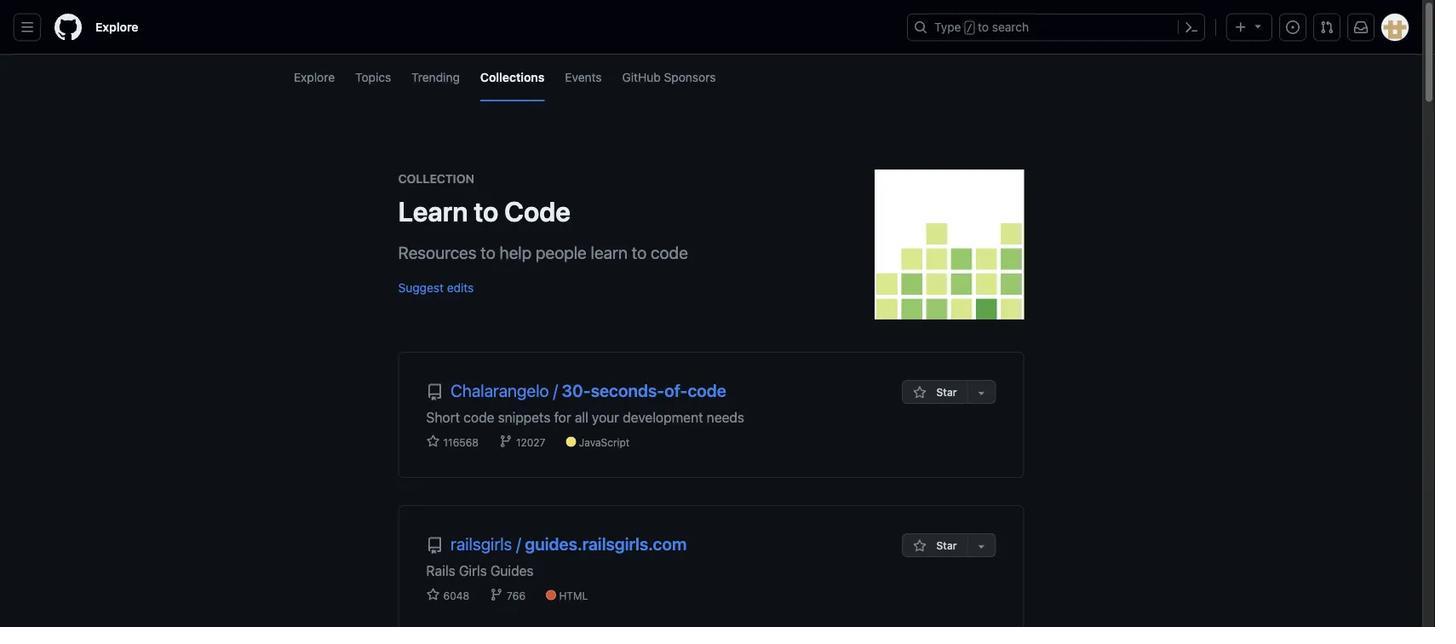 Task type: vqa. For each thing, say whether or not it's contained in the screenshot.
🟢
no



Task type: describe. For each thing, give the bounding box(es) containing it.
for
[[554, 409, 572, 425]]

guides.railsgirls.com
[[525, 534, 687, 554]]

short
[[427, 409, 460, 425]]

topics link
[[355, 55, 391, 101]]

snippets
[[498, 409, 551, 425]]

116568
[[444, 436, 479, 448]]

resources
[[398, 242, 477, 262]]

6048
[[444, 590, 470, 601]]

learn
[[591, 242, 628, 262]]

needs
[[707, 409, 745, 425]]

trending
[[412, 70, 460, 84]]

rails girls guides
[[427, 563, 534, 579]]

suggest
[[398, 281, 444, 295]]

railsgirls / guides.railsgirls.com
[[451, 534, 687, 554]]

star button for 30-seconds-of-code
[[903, 380, 968, 404]]

star for 30-seconds-of-code
[[934, 386, 957, 398]]

homepage image
[[55, 14, 82, 41]]

trending link
[[412, 55, 460, 101]]

guides
[[491, 563, 534, 579]]

116568 link
[[427, 434, 479, 450]]

javascript
[[579, 436, 630, 448]]

all
[[575, 409, 589, 425]]

repo image
[[427, 537, 444, 554]]

suggest edits
[[398, 281, 474, 295]]

to left search
[[978, 20, 989, 34]]

12027 link
[[499, 434, 546, 450]]

type / to search
[[935, 20, 1030, 34]]

collection
[[398, 171, 475, 185]]

collections link
[[481, 55, 545, 101]]

rails
[[427, 563, 456, 579]]

add this repository to a list image for 30-seconds-of-code
[[975, 386, 989, 399]]

collection link
[[398, 171, 475, 185]]

learn to code image
[[875, 170, 1025, 319]]

type
[[935, 20, 962, 34]]

to left help
[[481, 242, 496, 262]]

star button for guides.railsgirls.com
[[903, 533, 968, 557]]

learn to code
[[398, 195, 571, 228]]

6048 link
[[427, 588, 470, 603]]

learn
[[398, 195, 468, 228]]

code
[[505, 195, 571, 228]]

plus image
[[1235, 20, 1248, 34]]

git branch image
[[490, 588, 504, 601]]

girls
[[459, 563, 487, 579]]

/ for chalarangelo /
[[553, 380, 558, 400]]

github
[[623, 70, 661, 84]]

topics
[[355, 70, 391, 84]]

sponsors
[[664, 70, 716, 84]]

0 vertical spatial code
[[651, 242, 688, 262]]

railsgirls
[[451, 534, 512, 554]]



Task type: locate. For each thing, give the bounding box(es) containing it.
repo image
[[427, 384, 444, 401]]

/ right type
[[967, 22, 973, 34]]

1 add this repository to a list image from the top
[[975, 386, 989, 399]]

1 star from the top
[[934, 386, 957, 398]]

seconds-
[[591, 380, 665, 400]]

12027
[[516, 436, 546, 448]]

/ inside the type / to search
[[967, 22, 973, 34]]

suggest edits link
[[398, 281, 474, 295]]

1 vertical spatial /
[[553, 380, 558, 400]]

code right 'learn'
[[651, 242, 688, 262]]

people
[[536, 242, 587, 262]]

1 vertical spatial explore
[[294, 70, 335, 84]]

star button
[[903, 380, 968, 404], [903, 533, 968, 557]]

explore left topics at the left top of the page
[[294, 70, 335, 84]]

0 vertical spatial add this repository to a list image
[[975, 386, 989, 399]]

collections
[[481, 70, 545, 84]]

development
[[623, 409, 704, 425]]

edits
[[447, 281, 474, 295]]

2 horizontal spatial /
[[967, 22, 973, 34]]

star for guides.railsgirls.com
[[934, 539, 957, 551]]

2 vertical spatial /
[[517, 534, 521, 554]]

short code snippets for all your development needs
[[427, 409, 745, 425]]

triangle down image
[[1252, 19, 1266, 33]]

0 vertical spatial explore
[[95, 20, 139, 34]]

your
[[592, 409, 620, 425]]

help
[[500, 242, 532, 262]]

/ up guides
[[517, 534, 521, 554]]

git pull request image
[[1321, 20, 1335, 34]]

0 horizontal spatial explore link
[[89, 14, 145, 41]]

1 horizontal spatial /
[[553, 380, 558, 400]]

30-
[[562, 380, 591, 400]]

to left code
[[474, 195, 499, 228]]

add this repository to a list image for guides.railsgirls.com
[[975, 539, 989, 553]]

star image inside 6048 link
[[427, 588, 440, 601]]

1 vertical spatial star image
[[427, 434, 440, 448]]

add this repository to a list image
[[975, 386, 989, 399], [975, 539, 989, 553]]

explore link right homepage image
[[89, 14, 145, 41]]

code up needs
[[688, 380, 727, 400]]

issue opened image
[[1287, 20, 1300, 34]]

/ for railsgirls /
[[517, 534, 521, 554]]

star
[[934, 386, 957, 398], [934, 539, 957, 551]]

0 horizontal spatial /
[[517, 534, 521, 554]]

0 vertical spatial star
[[934, 386, 957, 398]]

explore
[[95, 20, 139, 34], [294, 70, 335, 84]]

0 vertical spatial star button
[[903, 380, 968, 404]]

766
[[507, 590, 526, 601]]

notifications image
[[1355, 20, 1369, 34]]

0 vertical spatial explore link
[[89, 14, 145, 41]]

1 vertical spatial add this repository to a list image
[[975, 539, 989, 553]]

to right 'learn'
[[632, 242, 647, 262]]

chalarangelo
[[451, 380, 549, 400]]

1 horizontal spatial explore link
[[294, 55, 335, 101]]

star image for chalarangelo / 30-seconds-of-code
[[427, 434, 440, 448]]

1 vertical spatial code
[[688, 380, 727, 400]]

2 vertical spatial star image
[[427, 588, 440, 601]]

star image for railsgirls / guides.railsgirls.com
[[427, 588, 440, 601]]

1 vertical spatial explore link
[[294, 55, 335, 101]]

star image
[[914, 386, 927, 399], [427, 434, 440, 448], [427, 588, 440, 601]]

2 star from the top
[[934, 539, 957, 551]]

explore link left topics link
[[294, 55, 335, 101]]

code
[[651, 242, 688, 262], [688, 380, 727, 400], [464, 409, 495, 425]]

star image inside button
[[914, 386, 927, 399]]

/
[[967, 22, 973, 34], [553, 380, 558, 400], [517, 534, 521, 554]]

0 horizontal spatial explore
[[95, 20, 139, 34]]

resources to help people learn to code
[[398, 242, 688, 262]]

github sponsors link
[[623, 55, 716, 101]]

2 star button from the top
[[903, 533, 968, 557]]

star image
[[914, 539, 927, 553]]

/ left "30-"
[[553, 380, 558, 400]]

of-
[[665, 380, 688, 400]]

code up 116568
[[464, 409, 495, 425]]

command palette image
[[1185, 20, 1199, 34]]

1 vertical spatial star
[[934, 539, 957, 551]]

1 star button from the top
[[903, 380, 968, 404]]

2 vertical spatial code
[[464, 409, 495, 425]]

to
[[978, 20, 989, 34], [474, 195, 499, 228], [481, 242, 496, 262], [632, 242, 647, 262]]

github sponsors
[[623, 70, 716, 84]]

2 add this repository to a list image from the top
[[975, 539, 989, 553]]

html
[[559, 590, 588, 601]]

0 vertical spatial /
[[967, 22, 973, 34]]

/ for /
[[967, 22, 973, 34]]

1 vertical spatial star button
[[903, 533, 968, 557]]

chalarangelo / 30-seconds-of-code
[[451, 380, 727, 400]]

explore link
[[89, 14, 145, 41], [294, 55, 335, 101]]

0 vertical spatial star image
[[914, 386, 927, 399]]

events link
[[565, 55, 602, 101]]

git branch image
[[499, 434, 513, 448]]

explore right homepage image
[[95, 20, 139, 34]]

766 link
[[490, 588, 526, 603]]

events
[[565, 70, 602, 84]]

search
[[993, 20, 1030, 34]]

star image inside 116568 link
[[427, 434, 440, 448]]

1 horizontal spatial explore
[[294, 70, 335, 84]]



